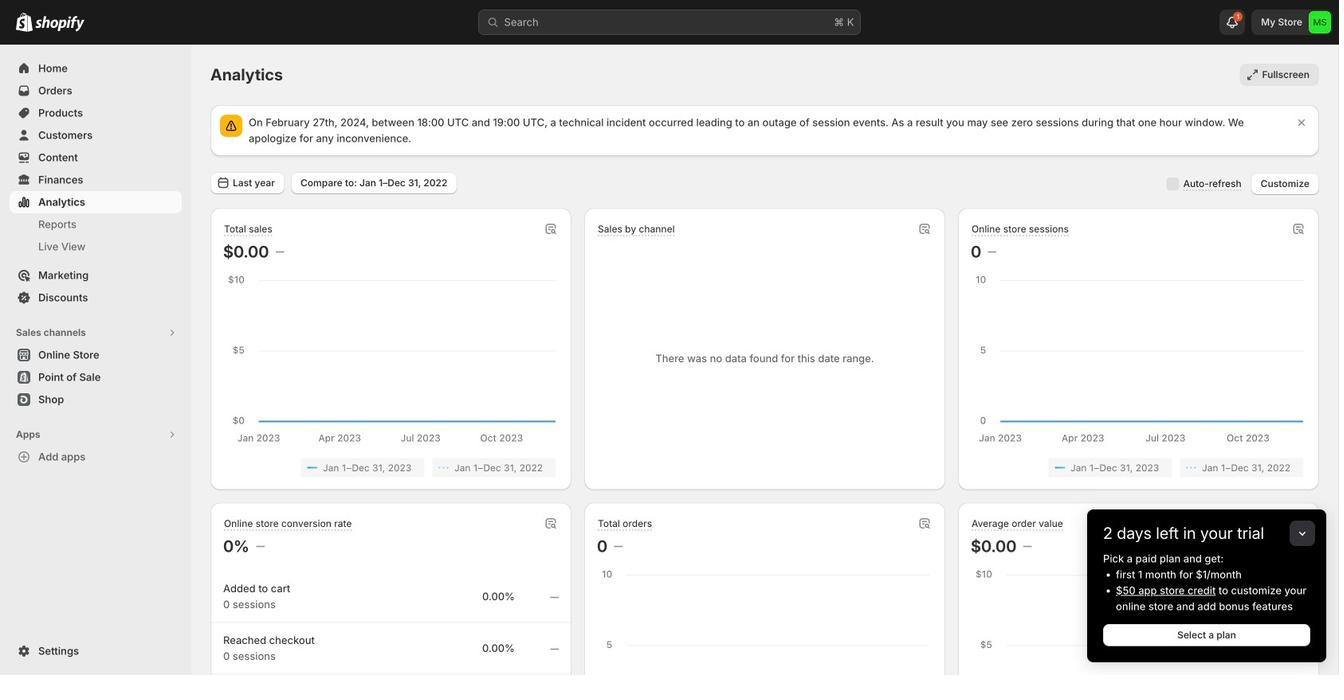 Task type: locate. For each thing, give the bounding box(es) containing it.
1 list from the left
[[226, 459, 556, 478]]

my store image
[[1309, 11, 1331, 33]]

0 horizontal spatial list
[[226, 459, 556, 478]]

list
[[226, 459, 556, 478], [974, 459, 1303, 478]]

1 horizontal spatial list
[[974, 459, 1303, 478]]

2 list from the left
[[974, 459, 1303, 478]]



Task type: describe. For each thing, give the bounding box(es) containing it.
shopify image
[[16, 13, 33, 32]]

shopify image
[[35, 16, 84, 32]]



Task type: vqa. For each thing, say whether or not it's contained in the screenshot.
"DIALOG"
no



